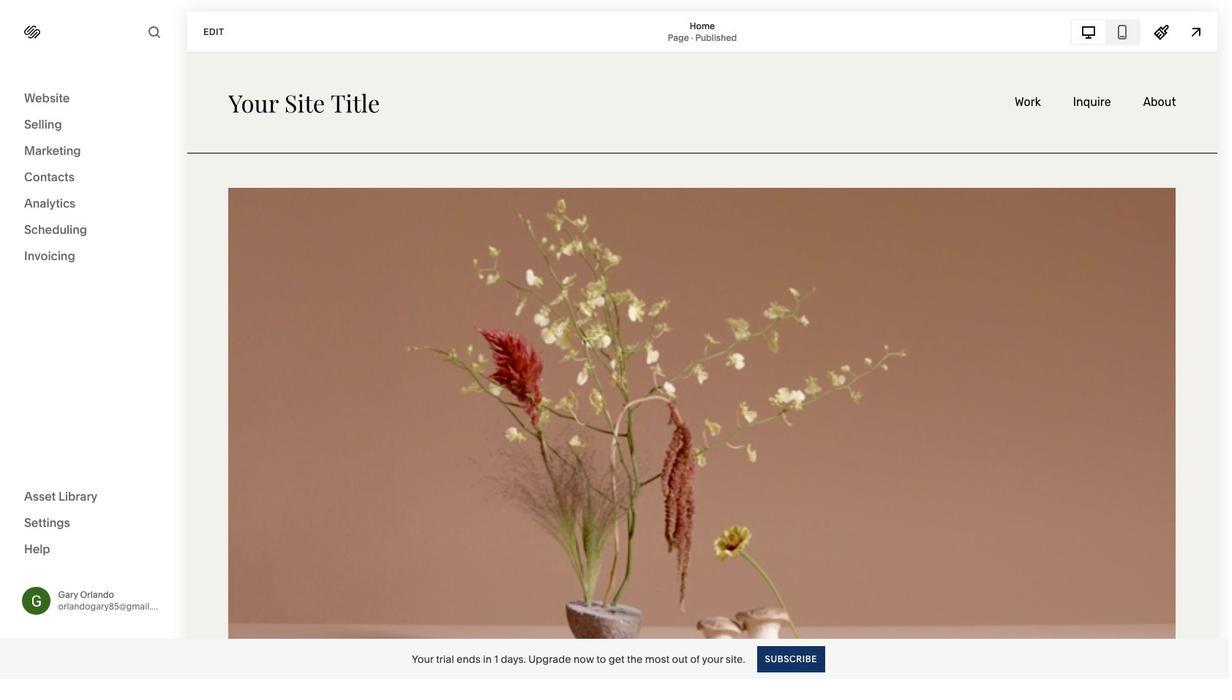 Task type: vqa. For each thing, say whether or not it's contained in the screenshot.
site preview icon
yes



Task type: describe. For each thing, give the bounding box(es) containing it.
logo squarespace image
[[24, 24, 40, 40]]

mobile image
[[1114, 24, 1131, 40]]

site preview image
[[1188, 24, 1204, 40]]

desktop image
[[1081, 24, 1097, 40]]

style image
[[1154, 24, 1170, 40]]



Task type: locate. For each thing, give the bounding box(es) containing it.
search image
[[146, 24, 162, 40]]

tab list
[[1072, 20, 1139, 44]]



